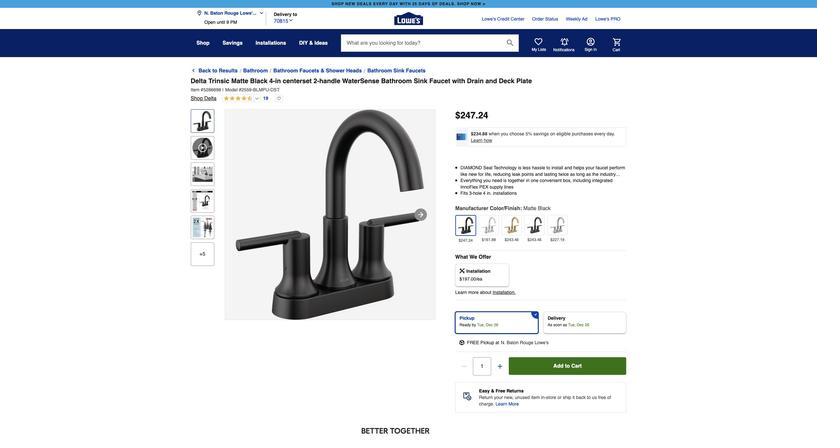 Task type: describe. For each thing, give the bounding box(es) containing it.
everything you need is together in one convenient box, including integrated innoflex pex supply lines fits 3-hole 4 in. installations
[[461, 178, 613, 196]]

lowe's credit center link
[[482, 16, 525, 22]]

weekly ad
[[566, 16, 588, 22]]

to for delivery
[[293, 12, 297, 17]]

free
[[467, 340, 480, 345]]

1 vertical spatial n.
[[501, 340, 506, 345]]

heads
[[346, 68, 362, 74]]

lowe's credit center
[[482, 16, 525, 22]]

delta  #2559-blmpu-dst - thumbnail3 image
[[192, 191, 213, 211]]

0 vertical spatial sink
[[394, 68, 405, 74]]

tue, inside delivery as soon as tue, dec 26
[[569, 323, 576, 327]]

diy
[[299, 40, 308, 46]]

convenient
[[540, 178, 562, 183]]

of
[[432, 2, 438, 6]]

at
[[496, 340, 500, 345]]

n. baton rouge lowe'... button
[[197, 7, 267, 20]]

& inside bathroom faucets & shower heads link
[[321, 68, 325, 74]]

bathroom sink faucets link
[[368, 67, 426, 75]]

2-
[[314, 77, 320, 85]]

learn for learn more about installation .
[[456, 290, 467, 295]]

search image
[[507, 39, 514, 46]]

delivery for to
[[274, 12, 292, 17]]

integrated
[[593, 178, 613, 183]]

what we offer
[[456, 254, 491, 260]]

1 vertical spatial .
[[515, 290, 516, 295]]

$243.46 for venetian bronze image
[[528, 238, 542, 242]]

twice
[[559, 172, 569, 177]]

deals
[[357, 2, 372, 6]]

free
[[599, 395, 606, 400]]

sign
[[585, 47, 593, 52]]

technology
[[494, 165, 517, 170]]

is for technology
[[518, 165, 522, 170]]

order status link
[[533, 16, 559, 22]]

pm
[[230, 20, 237, 25]]

in
[[594, 47, 597, 52]]

2 # from the left
[[239, 87, 242, 92]]

blmpu-
[[253, 87, 271, 92]]

n. baton rouge lowe'...
[[204, 10, 257, 16]]

dec inside delivery as soon as tue, dec 26
[[577, 323, 584, 327]]

9
[[227, 20, 229, 25]]

manufacturer
[[456, 206, 489, 211]]

helps
[[574, 165, 585, 170]]

need
[[492, 178, 502, 183]]

19
[[263, 96, 268, 101]]

ad
[[582, 16, 588, 22]]

bathroom inside "delta trinsic matte black 4-in centerset 2-handle watersense bathroom sink faucet with drain and deck plate item # 5286698 | model # 2559-blmpu-dst"
[[381, 77, 412, 85]]

installation $197.00/ea
[[460, 269, 491, 282]]

assembly image
[[460, 268, 465, 274]]

$247.24
[[459, 238, 473, 243]]

ready
[[460, 323, 471, 327]]

shop new deals every day with 25 days of deals. shop now >
[[332, 2, 486, 6]]

2559-
[[242, 87, 253, 92]]

innoflex
[[461, 184, 478, 190]]

purchases
[[572, 131, 593, 136]]

delta inside "delta trinsic matte black 4-in centerset 2-handle watersense bathroom sink faucet with drain and deck plate item # 5286698 | model # 2559-blmpu-dst"
[[191, 77, 207, 85]]

and inside "delta trinsic matte black 4-in centerset 2-handle watersense bathroom sink faucet with drain and deck plate item # 5286698 | model # 2559-blmpu-dst"
[[486, 77, 497, 85]]

model
[[225, 87, 238, 92]]

days
[[419, 2, 431, 6]]

store
[[546, 395, 557, 400]]

unused
[[515, 395, 530, 400]]

lasting
[[544, 172, 558, 177]]

learn how button
[[471, 137, 493, 144]]

heart outline image
[[275, 95, 283, 102]]

centerset
[[283, 77, 312, 85]]

about
[[480, 290, 492, 295]]

supply
[[490, 184, 503, 190]]

lists
[[539, 47, 547, 52]]

& for easy
[[491, 388, 495, 394]]

chrome image
[[481, 217, 498, 234]]

to inside diamond seal technology is less hassle to install and helps your faucet perform like new for life, reducing leak points and lasting twice as long as the industry standard
[[547, 165, 551, 170]]

2 horizontal spatial as
[[587, 172, 591, 177]]

back
[[576, 395, 586, 400]]

lines
[[505, 184, 514, 190]]

bathroom link
[[243, 67, 268, 75]]

cart inside button
[[613, 47, 621, 52]]

dst
[[271, 87, 280, 92]]

learn more
[[496, 401, 519, 407]]

lowe's pro link
[[596, 16, 621, 22]]

pickup inside pickup ready by tue, dec 26
[[460, 316, 475, 321]]

shop new deals every day with 25 days of deals. shop now > link
[[331, 0, 487, 8]]

cart button
[[604, 38, 621, 52]]

credit
[[498, 16, 510, 22]]

$243.46 for champagne bronze image
[[505, 238, 519, 242]]

arrow right image
[[417, 211, 425, 219]]

shop for shop delta
[[191, 96, 203, 102]]

with
[[400, 2, 411, 6]]

diamond seal technology is less hassle to install and helps your faucet perform like new for life, reducing leak points and lasting twice as long as the industry standard
[[461, 165, 626, 183]]

installation inside installation $197.00/ea
[[467, 269, 491, 274]]

lowe's for lowe's pro
[[596, 16, 610, 22]]

what
[[456, 254, 468, 260]]

results
[[219, 68, 238, 74]]

bathroom for bathroom
[[243, 68, 268, 74]]

box,
[[563, 178, 572, 183]]

delta trinsic matte black 4-in centerset 2-handle watersense bathroom sink faucet with drain and deck plate item # 5286698 | model # 2559-blmpu-dst
[[191, 77, 532, 92]]

1 vertical spatial matte
[[524, 206, 537, 211]]

to inside easy & free returns return your new, unused item in-store or ship it back to us free of charge.
[[587, 395, 591, 400]]

free pickup at n. baton rouge lowe's
[[467, 340, 549, 345]]

70815
[[274, 18, 289, 24]]

in for together
[[526, 178, 530, 183]]

seal
[[484, 165, 493, 170]]

chevron down image
[[257, 10, 264, 16]]

champagne bronze image
[[504, 217, 521, 234]]

hole
[[474, 191, 482, 196]]

1 horizontal spatial rouge
[[520, 340, 534, 345]]

+5
[[200, 251, 206, 257]]

together
[[390, 426, 430, 436]]

by
[[472, 323, 476, 327]]

deck
[[499, 77, 515, 85]]

faucet
[[596, 165, 609, 170]]

delta  #2559-blmpu-dst - thumbnail2 image
[[192, 164, 213, 184]]

offer
[[479, 254, 491, 260]]

back
[[199, 68, 211, 74]]

open until 9 pm
[[204, 20, 237, 25]]

4-
[[270, 77, 275, 85]]

rouge inside button
[[225, 10, 239, 16]]

26 inside pickup ready by tue, dec 26
[[494, 323, 499, 327]]

1 # from the left
[[201, 87, 203, 92]]

cart inside button
[[572, 363, 582, 369]]

weekly ad link
[[566, 16, 588, 22]]

delta  #2559-blmpu-dst - thumbnail image
[[192, 111, 213, 131]]

chevron down image
[[289, 17, 294, 23]]

dec inside pickup ready by tue, dec 26
[[486, 323, 493, 327]]

when
[[489, 131, 500, 136]]

item
[[532, 395, 540, 400]]

center
[[511, 16, 525, 22]]

lowe's home improvement cart image
[[613, 38, 621, 46]]



Task type: locate. For each thing, give the bounding box(es) containing it.
in-
[[541, 395, 546, 400]]

matte black image
[[458, 217, 475, 234]]

industry
[[600, 172, 616, 177]]

0 horizontal spatial dec
[[486, 323, 493, 327]]

and
[[486, 77, 497, 85], [565, 165, 572, 170], [535, 172, 543, 177]]

tue, right soon
[[569, 323, 576, 327]]

26 up at at the right bottom of page
[[494, 323, 499, 327]]

lowe's home improvement logo image
[[394, 4, 423, 33]]

0 horizontal spatial $243.46
[[505, 238, 519, 242]]

2 horizontal spatial learn
[[496, 401, 508, 407]]

1 vertical spatial your
[[494, 395, 503, 400]]

0 vertical spatial in
[[275, 77, 281, 85]]

$
[[456, 110, 461, 120]]

1 vertical spatial black
[[538, 206, 551, 211]]

rouge right at at the right bottom of page
[[520, 340, 534, 345]]

as right soon
[[563, 323, 567, 327]]

cart
[[613, 47, 621, 52], [572, 363, 582, 369]]

your up 'the'
[[586, 165, 595, 170]]

2 horizontal spatial lowe's
[[596, 16, 610, 22]]

$243.46 down venetian bronze image
[[528, 238, 542, 242]]

5286698
[[203, 87, 221, 92]]

0 vertical spatial you
[[501, 131, 509, 136]]

leak
[[512, 172, 521, 177]]

baton right at at the right bottom of page
[[507, 340, 519, 345]]

to up chevron down image on the left top of the page
[[293, 12, 297, 17]]

install
[[552, 165, 564, 170]]

dec right by
[[486, 323, 493, 327]]

black inside "delta trinsic matte black 4-in centerset 2-handle watersense bathroom sink faucet with drain and deck plate item # 5286698 | model # 2559-blmpu-dst"
[[250, 77, 268, 85]]

bathroom down bathroom sink faucets link
[[381, 77, 412, 85]]

shop
[[197, 40, 210, 46], [191, 96, 203, 102]]

0 vertical spatial delta
[[191, 77, 207, 85]]

and left deck
[[486, 77, 497, 85]]

2 $243.46 from the left
[[528, 238, 542, 242]]

1 horizontal spatial installation
[[493, 290, 515, 295]]

bathroom up centerset
[[274, 68, 298, 74]]

2 shop from the left
[[457, 2, 470, 6]]

pex
[[480, 184, 489, 190]]

faucet
[[430, 77, 451, 85]]

$234.88
[[471, 131, 488, 136]]

easy
[[479, 388, 490, 394]]

matte right :
[[524, 206, 537, 211]]

0 horizontal spatial pickup
[[460, 316, 475, 321]]

& inside easy & free returns return your new, unused item in-store or ship it back to us free of charge.
[[491, 388, 495, 394]]

color/finish
[[490, 206, 521, 211]]

until
[[217, 20, 225, 25]]

lowe's home improvement account image
[[587, 38, 595, 46]]

sink inside "delta trinsic matte black 4-in centerset 2-handle watersense bathroom sink faucet with drain and deck plate item # 5286698 | model # 2559-blmpu-dst"
[[414, 77, 428, 85]]

chevron left image
[[191, 68, 196, 73]]

lowe's home improvement notification center image
[[561, 38, 569, 46]]

0 vertical spatial matte
[[231, 77, 248, 85]]

:
[[521, 206, 522, 211]]

to left us
[[587, 395, 591, 400]]

1 horizontal spatial matte
[[524, 206, 537, 211]]

drain
[[467, 77, 484, 85]]

matte up 2559-
[[231, 77, 248, 85]]

you
[[501, 131, 509, 136], [484, 178, 491, 183]]

your down free
[[494, 395, 503, 400]]

reducing
[[494, 172, 511, 177]]

shop down "item"
[[191, 96, 203, 102]]

shop for shop
[[197, 40, 210, 46]]

1 vertical spatial rouge
[[520, 340, 534, 345]]

2 horizontal spatial and
[[565, 165, 572, 170]]

learn inside $234.88 when you choose 5% savings on eligible purchases every day. learn how
[[471, 138, 483, 143]]

is for need
[[504, 178, 507, 183]]

2 vertical spatial learn
[[496, 401, 508, 407]]

2 vertical spatial and
[[535, 172, 543, 177]]

more
[[469, 290, 479, 295]]

ship
[[563, 395, 572, 400]]

0 horizontal spatial n.
[[204, 10, 209, 16]]

#
[[201, 87, 203, 92], [239, 87, 242, 92]]

1 horizontal spatial faucets
[[406, 68, 426, 74]]

1 horizontal spatial delivery
[[548, 316, 566, 321]]

# right model
[[239, 87, 242, 92]]

1 horizontal spatial cart
[[613, 47, 621, 52]]

0 horizontal spatial lowe's
[[482, 16, 496, 22]]

2 26 from the left
[[585, 323, 590, 327]]

to up lasting
[[547, 165, 551, 170]]

0 horizontal spatial 26
[[494, 323, 499, 327]]

cart right add
[[572, 363, 582, 369]]

we
[[470, 254, 478, 260]]

n. right location "icon" at the top left
[[204, 10, 209, 16]]

1 vertical spatial learn
[[456, 290, 467, 295]]

learn down $234.88
[[471, 138, 483, 143]]

and up twice
[[565, 165, 572, 170]]

delivery up soon
[[548, 316, 566, 321]]

1 vertical spatial in
[[526, 178, 530, 183]]

you inside "everything you need is together in one convenient box, including integrated innoflex pex supply lines fits 3-hole 4 in. installations"
[[484, 178, 491, 183]]

matte inside "delta trinsic matte black 4-in centerset 2-handle watersense bathroom sink faucet with drain and deck plate item # 5286698 | model # 2559-blmpu-dst"
[[231, 77, 248, 85]]

0 horizontal spatial and
[[486, 77, 497, 85]]

1 horizontal spatial in
[[526, 178, 530, 183]]

0 vertical spatial .
[[476, 110, 478, 120]]

black up blmpu-
[[250, 77, 268, 85]]

in up dst
[[275, 77, 281, 85]]

0 horizontal spatial rouge
[[225, 10, 239, 16]]

delta  #2559-blmpu-dst image
[[225, 110, 435, 320]]

2 dec from the left
[[577, 323, 584, 327]]

1 26 from the left
[[494, 323, 499, 327]]

1 vertical spatial shop
[[191, 96, 203, 102]]

with
[[452, 77, 466, 85]]

1 horizontal spatial lowe's
[[535, 340, 549, 345]]

in inside "everything you need is together in one convenient box, including integrated innoflex pex supply lines fits 3-hole 4 in. installations"
[[526, 178, 530, 183]]

pickup left at at the right bottom of page
[[481, 340, 495, 345]]

1 horizontal spatial and
[[535, 172, 543, 177]]

0 vertical spatial n.
[[204, 10, 209, 16]]

venetian bronze image
[[526, 217, 543, 234]]

tue, right by
[[477, 323, 485, 327]]

1 horizontal spatial tue,
[[569, 323, 576, 327]]

perform
[[610, 165, 626, 170]]

0 horizontal spatial faucets
[[300, 68, 319, 74]]

1 horizontal spatial dec
[[577, 323, 584, 327]]

n.
[[204, 10, 209, 16], [501, 340, 506, 345]]

0 horizontal spatial you
[[484, 178, 491, 183]]

5%
[[526, 131, 532, 136]]

2 faucets from the left
[[406, 68, 426, 74]]

to for back
[[213, 68, 217, 74]]

less
[[523, 165, 531, 170]]

charge.
[[479, 401, 495, 407]]

1 dec from the left
[[486, 323, 493, 327]]

lowe's down the as
[[535, 340, 549, 345]]

stainless image
[[549, 217, 566, 234]]

diy & ideas
[[299, 40, 328, 46]]

0 vertical spatial baton
[[210, 10, 223, 16]]

0 vertical spatial installation
[[467, 269, 491, 274]]

you right when
[[501, 131, 509, 136]]

0 vertical spatial delivery
[[274, 12, 292, 17]]

+5 button
[[191, 243, 214, 266]]

0 horizontal spatial delivery
[[274, 12, 292, 17]]

black up venetian bronze image
[[538, 206, 551, 211]]

better together heading
[[191, 426, 601, 436]]

savings
[[534, 131, 549, 136]]

delivery
[[274, 12, 292, 17], [548, 316, 566, 321]]

for
[[479, 172, 484, 177]]

0 horizontal spatial shop
[[332, 2, 344, 6]]

together
[[508, 178, 525, 183]]

my
[[532, 47, 537, 52]]

shop left new
[[332, 2, 344, 6]]

bathroom for bathroom faucets & shower heads
[[274, 68, 298, 74]]

baton up open until 9 pm
[[210, 10, 223, 16]]

installation right about
[[493, 290, 515, 295]]

# right "item"
[[201, 87, 203, 92]]

you down life,
[[484, 178, 491, 183]]

0 horizontal spatial as
[[563, 323, 567, 327]]

4.5 stars image
[[222, 96, 253, 102]]

option group containing pickup
[[453, 309, 629, 336]]

0 horizontal spatial learn
[[456, 290, 467, 295]]

1 vertical spatial delta
[[204, 96, 217, 102]]

1 horizontal spatial $243.46
[[528, 238, 542, 242]]

like
[[461, 172, 468, 177]]

0 horizontal spatial &
[[309, 40, 313, 46]]

1 vertical spatial baton
[[507, 340, 519, 345]]

faucets
[[300, 68, 319, 74], [406, 68, 426, 74]]

faucets up 2-
[[300, 68, 319, 74]]

is inside diamond seal technology is less hassle to install and helps your faucet perform like new for life, reducing leak points and lasting twice as long as the industry standard
[[518, 165, 522, 170]]

item number 5 2 8 6 6 9 8 and model number 2 5 5 9 - b l m p u - d s t element
[[191, 86, 627, 93]]

to right add
[[565, 363, 570, 369]]

bathroom inside bathroom sink faucets link
[[368, 68, 392, 74]]

1 horizontal spatial baton
[[507, 340, 519, 345]]

in for 4-
[[275, 77, 281, 85]]

faucets inside bathroom faucets & shower heads link
[[300, 68, 319, 74]]

delivery inside delivery as soon as tue, dec 26
[[548, 316, 566, 321]]

learn left more
[[456, 290, 467, 295]]

0 horizontal spatial cart
[[572, 363, 582, 369]]

new
[[469, 172, 477, 177]]

n. right at at the right bottom of page
[[501, 340, 506, 345]]

& inside diy & ideas button
[[309, 40, 313, 46]]

manufacturer color/finish : matte black
[[456, 206, 551, 211]]

1 vertical spatial installation
[[493, 290, 515, 295]]

as left long
[[571, 172, 575, 177]]

long
[[577, 172, 585, 177]]

shop delta
[[191, 96, 217, 102]]

1 horizontal spatial pickup
[[481, 340, 495, 345]]

installation up $197.00/ea
[[467, 269, 491, 274]]

shop left now
[[457, 2, 470, 6]]

option group
[[453, 309, 629, 336]]

matte
[[231, 77, 248, 85], [524, 206, 537, 211]]

delta
[[191, 77, 207, 85], [204, 96, 217, 102]]

ideas
[[315, 40, 328, 46]]

installations
[[493, 191, 517, 196]]

1 horizontal spatial is
[[518, 165, 522, 170]]

lowe's left "credit"
[[482, 16, 496, 22]]

in inside "delta trinsic matte black 4-in centerset 2-handle watersense bathroom sink faucet with drain and deck plate item # 5286698 | model # 2559-blmpu-dst"
[[275, 77, 281, 85]]

1 vertical spatial cart
[[572, 363, 582, 369]]

1 shop from the left
[[332, 2, 344, 6]]

1 vertical spatial sink
[[414, 77, 428, 85]]

0 horizontal spatial .
[[476, 110, 478, 120]]

lowe's for lowe's credit center
[[482, 16, 496, 22]]

1 horizontal spatial sink
[[414, 77, 428, 85]]

installation
[[467, 269, 491, 274], [493, 290, 515, 295]]

$243.46 down champagne bronze image
[[505, 238, 519, 242]]

lowe's home improvement lists image
[[535, 38, 543, 46]]

life,
[[485, 172, 492, 177]]

26 inside delivery as soon as tue, dec 26
[[585, 323, 590, 327]]

1 horizontal spatial as
[[571, 172, 575, 177]]

0 horizontal spatial in
[[275, 77, 281, 85]]

& right diy
[[309, 40, 313, 46]]

& up handle
[[321, 68, 325, 74]]

1 horizontal spatial you
[[501, 131, 509, 136]]

weekly
[[566, 16, 581, 22]]

dec right soon
[[577, 323, 584, 327]]

order
[[533, 16, 544, 22]]

sign in button
[[585, 38, 597, 52]]

now
[[471, 2, 482, 6]]

0 vertical spatial learn
[[471, 138, 483, 143]]

bathroom for bathroom sink faucets
[[368, 68, 392, 74]]

baton
[[210, 10, 223, 16], [507, 340, 519, 345]]

26 right soon
[[585, 323, 590, 327]]

0 vertical spatial black
[[250, 77, 268, 85]]

us
[[592, 395, 597, 400]]

1 horizontal spatial #
[[239, 87, 242, 92]]

1 horizontal spatial &
[[321, 68, 325, 74]]

0 vertical spatial your
[[586, 165, 595, 170]]

0 horizontal spatial tue,
[[477, 323, 485, 327]]

better together
[[361, 426, 430, 436]]

0 vertical spatial and
[[486, 77, 497, 85]]

pickup ready by tue, dec 26
[[460, 316, 499, 327]]

shop button
[[197, 37, 210, 49]]

in.
[[487, 191, 492, 196]]

0 vertical spatial &
[[309, 40, 313, 46]]

watersense
[[342, 77, 380, 85]]

shop down open
[[197, 40, 210, 46]]

delta up "item"
[[191, 77, 207, 85]]

plate
[[517, 77, 532, 85]]

your inside diamond seal technology is less hassle to install and helps your faucet perform like new for life, reducing leak points and lasting twice as long as the industry standard
[[586, 165, 595, 170]]

add
[[554, 363, 564, 369]]

more
[[509, 401, 519, 407]]

minus image
[[461, 363, 468, 370]]

1 tue, from the left
[[477, 323, 485, 327]]

. right about
[[515, 290, 516, 295]]

1 horizontal spatial your
[[586, 165, 595, 170]]

delta down 5286698
[[204, 96, 217, 102]]

0 horizontal spatial baton
[[210, 10, 223, 16]]

n. inside button
[[204, 10, 209, 16]]

open
[[204, 20, 216, 25]]

faucets inside bathroom sink faucets link
[[406, 68, 426, 74]]

to for add
[[565, 363, 570, 369]]

1 horizontal spatial learn
[[471, 138, 483, 143]]

1 faucets from the left
[[300, 68, 319, 74]]

Search Query text field
[[341, 35, 502, 52]]

1 vertical spatial delivery
[[548, 316, 566, 321]]

0 horizontal spatial sink
[[394, 68, 405, 74]]

location image
[[197, 10, 202, 16]]

how
[[484, 138, 493, 143]]

delivery for as
[[548, 316, 566, 321]]

1 $243.46 from the left
[[505, 238, 519, 242]]

learn for learn more
[[496, 401, 508, 407]]

is down the 'reducing'
[[504, 178, 507, 183]]

installations
[[256, 40, 286, 46]]

& for diy
[[309, 40, 313, 46]]

pickup image
[[460, 340, 465, 345]]

lowe's pro
[[596, 16, 621, 22]]

item
[[191, 87, 200, 92]]

order status
[[533, 16, 559, 22]]

is inside "everything you need is together in one convenient box, including integrated innoflex pex supply lines fits 3-hole 4 in. installations"
[[504, 178, 507, 183]]

new
[[346, 2, 356, 6]]

0 horizontal spatial is
[[504, 178, 507, 183]]

1 vertical spatial pickup
[[481, 340, 495, 345]]

None search field
[[341, 34, 519, 57]]

including
[[573, 178, 591, 183]]

tue, inside pickup ready by tue, dec 26
[[477, 323, 485, 327]]

0 vertical spatial pickup
[[460, 316, 475, 321]]

0 horizontal spatial installation
[[467, 269, 491, 274]]

0 horizontal spatial #
[[201, 87, 203, 92]]

1 horizontal spatial .
[[515, 290, 516, 295]]

the
[[593, 172, 599, 177]]

delivery up 70815
[[274, 12, 292, 17]]

or
[[558, 395, 562, 400]]

2 tue, from the left
[[569, 323, 576, 327]]

Stepper number input field with increment and decrement buttons number field
[[473, 357, 492, 376]]

is
[[518, 165, 522, 170], [504, 178, 507, 183]]

2 vertical spatial &
[[491, 388, 495, 394]]

0 vertical spatial rouge
[[225, 10, 239, 16]]

1 horizontal spatial black
[[538, 206, 551, 211]]

& left free
[[491, 388, 495, 394]]

1 vertical spatial &
[[321, 68, 325, 74]]

to inside button
[[565, 363, 570, 369]]

24
[[478, 110, 489, 120]]

as
[[571, 172, 575, 177], [587, 172, 591, 177], [563, 323, 567, 327]]

0 horizontal spatial black
[[250, 77, 268, 85]]

plus image
[[497, 363, 504, 370]]

delta  #2559-blmpu-dst - thumbnail4 image
[[192, 218, 213, 238]]

to right back
[[213, 68, 217, 74]]

as left 'the'
[[587, 172, 591, 177]]

1 horizontal spatial n.
[[501, 340, 506, 345]]

bathroom up blmpu-
[[243, 68, 268, 74]]

. up $234.88
[[476, 110, 478, 120]]

bathroom up watersense
[[368, 68, 392, 74]]

faucets up item number 5 2 8 6 6 9 8 and model number 2 5 5 9 - b l m p u - d s t element on the top
[[406, 68, 426, 74]]

1 vertical spatial you
[[484, 178, 491, 183]]

0 vertical spatial cart
[[613, 47, 621, 52]]

you inside $234.88 when you choose 5% savings on eligible purchases every day. learn how
[[501, 131, 509, 136]]

as inside delivery as soon as tue, dec 26
[[563, 323, 567, 327]]

1 horizontal spatial 26
[[585, 323, 590, 327]]

learn down new,
[[496, 401, 508, 407]]

in down points
[[526, 178, 530, 183]]

better
[[361, 426, 388, 436]]

lowe's left pro
[[596, 16, 610, 22]]

0 horizontal spatial matte
[[231, 77, 248, 85]]

return
[[479, 395, 493, 400]]

baton inside button
[[210, 10, 223, 16]]

cart down lowe's home improvement cart image in the right top of the page
[[613, 47, 621, 52]]

is left "less"
[[518, 165, 522, 170]]

0 horizontal spatial your
[[494, 395, 503, 400]]

day
[[390, 2, 398, 6]]

1 vertical spatial is
[[504, 178, 507, 183]]

bathroom inside bathroom faucets & shower heads link
[[274, 68, 298, 74]]

0 vertical spatial shop
[[197, 40, 210, 46]]

and down hassle
[[535, 172, 543, 177]]

your inside easy & free returns return your new, unused item in-store or ship it back to us free of charge.
[[494, 395, 503, 400]]

1 vertical spatial and
[[565, 165, 572, 170]]

eligible
[[557, 131, 571, 136]]

pickup up ready at the bottom
[[460, 316, 475, 321]]

rouge up pm
[[225, 10, 239, 16]]

0 vertical spatial is
[[518, 165, 522, 170]]



Task type: vqa. For each thing, say whether or not it's contained in the screenshot.
1st SHOP from the left
yes



